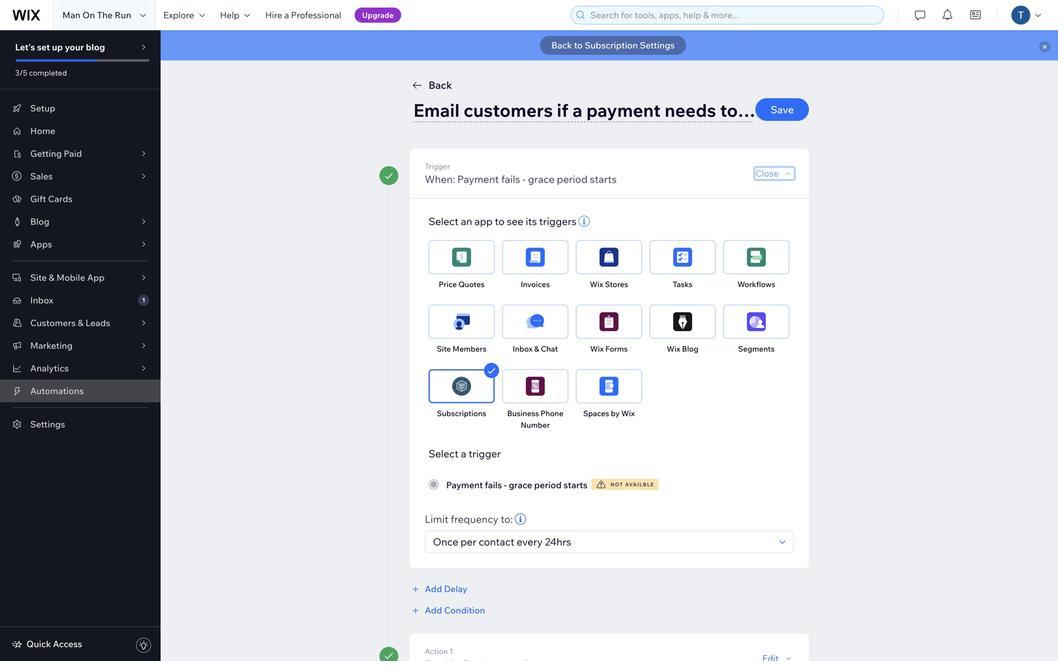 Task type: locate. For each thing, give the bounding box(es) containing it.
0 horizontal spatial blog
[[30, 216, 49, 227]]

2 select from the top
[[429, 448, 459, 460]]

wix for wix blog
[[667, 344, 681, 354]]

0 horizontal spatial back
[[429, 79, 452, 91]]

category image up tasks
[[673, 248, 692, 267]]

1 vertical spatial category image
[[600, 312, 619, 331]]

1 horizontal spatial a
[[461, 448, 466, 460]]

inbox up customers
[[30, 295, 53, 306]]

site left mobile
[[30, 272, 47, 283]]

grace
[[528, 173, 555, 186], [509, 480, 532, 491]]

wix right forms
[[667, 344, 681, 354]]

category image up subscriptions
[[452, 377, 471, 396]]

& left mobile
[[49, 272, 55, 283]]

1 vertical spatial -
[[504, 480, 507, 491]]

grace inside trigger when: payment fails - grace period starts
[[528, 173, 555, 186]]

icon image
[[452, 312, 471, 331], [526, 312, 545, 331]]

1 vertical spatial site
[[437, 344, 451, 354]]

0 horizontal spatial &
[[49, 272, 55, 283]]

back inside "button"
[[552, 40, 572, 51]]

payment inside trigger when: payment fails - grace period starts
[[457, 173, 499, 186]]

1 horizontal spatial back
[[552, 40, 572, 51]]

- up its
[[523, 173, 526, 186]]

category image for subscriptions
[[452, 377, 471, 396]]

close
[[756, 168, 779, 179]]

not
[[611, 482, 624, 488]]

0 vertical spatial period
[[557, 173, 588, 186]]

0 vertical spatial category image
[[600, 248, 619, 267]]

0 vertical spatial inbox
[[30, 295, 53, 306]]

0 horizontal spatial a
[[284, 9, 289, 20]]

a right if
[[573, 99, 583, 121]]

business
[[507, 409, 539, 418]]

payment
[[457, 173, 499, 186], [446, 480, 483, 491]]

grace up its
[[528, 173, 555, 186]]

cards
[[48, 193, 73, 204]]

wix left forms
[[590, 344, 604, 354]]

period up triggers on the right
[[557, 173, 588, 186]]

1 vertical spatial starts
[[564, 480, 588, 491]]

2 vertical spatial a
[[461, 448, 466, 460]]

0 vertical spatial add
[[425, 584, 442, 595]]

&
[[49, 272, 55, 283], [78, 318, 84, 329], [534, 344, 539, 354]]

to left see
[[495, 215, 505, 228]]

wix forms
[[590, 344, 628, 354]]

0 horizontal spatial inbox
[[30, 295, 53, 306]]

2 horizontal spatial &
[[534, 344, 539, 354]]

settings link
[[0, 413, 161, 436]]

resubmitted
[[768, 99, 871, 121]]

1 horizontal spatial settings
[[640, 40, 675, 51]]

category image up spaces by wix
[[600, 377, 619, 396]]

wix
[[590, 280, 603, 289], [590, 344, 604, 354], [667, 344, 681, 354], [622, 409, 635, 418]]

1 vertical spatial back
[[429, 79, 452, 91]]

a right hire
[[284, 9, 289, 20]]

0 vertical spatial blog
[[30, 216, 49, 227]]

category image up business
[[526, 377, 545, 396]]

site inside dropdown button
[[30, 272, 47, 283]]

wix right by
[[622, 409, 635, 418]]

period
[[557, 173, 588, 186], [534, 480, 562, 491]]

Search for tools, apps, help & more... field
[[587, 6, 880, 24]]

members
[[453, 344, 487, 354]]

add down add delay button
[[425, 605, 442, 616]]

1 horizontal spatial to
[[574, 40, 583, 51]]

site
[[30, 272, 47, 283], [437, 344, 451, 354]]

back
[[552, 40, 572, 51], [429, 79, 452, 91]]

0 vertical spatial site
[[30, 272, 47, 283]]

inbox left chat on the bottom right of page
[[513, 344, 533, 354]]

leads
[[86, 318, 110, 329]]

icon image up site members
[[452, 312, 471, 331]]

limit
[[425, 513, 449, 526]]

to left subscription
[[574, 40, 583, 51]]

mobile
[[57, 272, 85, 283]]

0 vertical spatial back
[[552, 40, 572, 51]]

category image up invoices
[[526, 248, 545, 267]]

category image up workflows
[[747, 248, 766, 267]]

category image for invoices
[[526, 248, 545, 267]]

be
[[742, 99, 764, 121]]

site left members
[[437, 344, 451, 354]]

1 vertical spatial settings
[[30, 419, 65, 430]]

1 horizontal spatial site
[[437, 344, 451, 354]]

action 1
[[425, 647, 453, 656]]

settings down automations
[[30, 419, 65, 430]]

1 horizontal spatial 1
[[450, 647, 453, 656]]

1 vertical spatial select
[[429, 448, 459, 460]]

add
[[425, 584, 442, 595], [425, 605, 442, 616]]

save
[[771, 103, 794, 116]]

inbox for inbox & chat
[[513, 344, 533, 354]]

close button
[[756, 168, 794, 179]]

category image
[[452, 248, 471, 267], [526, 248, 545, 267], [673, 248, 692, 267], [747, 248, 766, 267], [673, 312, 692, 331], [747, 312, 766, 331], [452, 377, 471, 396], [600, 377, 619, 396]]

wix blog
[[667, 344, 699, 354]]

payment fails - grace period starts
[[446, 480, 588, 491]]

a
[[284, 9, 289, 20], [573, 99, 583, 121], [461, 448, 466, 460]]

1 vertical spatial blog
[[682, 344, 699, 354]]

- inside trigger when: payment fails - grace period starts
[[523, 173, 526, 186]]

to:
[[501, 513, 513, 526]]

1 horizontal spatial inbox
[[513, 344, 533, 354]]

category image for stores
[[600, 248, 619, 267]]

1
[[142, 296, 145, 304], [450, 647, 453, 656]]

category image for workflows
[[747, 248, 766, 267]]

quick
[[26, 639, 51, 650]]

upgrade button
[[355, 8, 401, 23]]

1 vertical spatial &
[[78, 318, 84, 329]]

- up to:
[[504, 480, 507, 491]]

payment right when:
[[457, 173, 499, 186]]

select
[[429, 215, 459, 228], [429, 448, 459, 460]]

0 vertical spatial -
[[523, 173, 526, 186]]

1 vertical spatial 1
[[450, 647, 453, 656]]

back left subscription
[[552, 40, 572, 51]]

back to subscription settings alert
[[161, 30, 1058, 60]]

wix for wix forms
[[590, 344, 604, 354]]

1 vertical spatial to
[[720, 99, 738, 121]]

back to subscription settings button
[[540, 36, 686, 55]]

0 horizontal spatial to
[[495, 215, 505, 228]]

0 vertical spatial settings
[[640, 40, 675, 51]]

the
[[97, 9, 113, 20]]

0 horizontal spatial starts
[[564, 480, 588, 491]]

help button
[[213, 0, 258, 30]]

getting
[[30, 148, 62, 159]]

wix left stores
[[590, 280, 603, 289]]

category image up the wix blog
[[673, 312, 692, 331]]

0 vertical spatial starts
[[590, 173, 617, 186]]

category image
[[600, 248, 619, 267], [600, 312, 619, 331], [526, 377, 545, 396]]

back up email at top left
[[429, 79, 452, 91]]

let's set up your blog
[[15, 42, 105, 53]]

category image for wix blog
[[673, 312, 692, 331]]

1 icon image from the left
[[452, 312, 471, 331]]

to inside "button"
[[574, 40, 583, 51]]

settings inside sidebar element
[[30, 419, 65, 430]]

price
[[439, 280, 457, 289]]

inbox
[[30, 295, 53, 306], [513, 344, 533, 354]]

settings inside "button"
[[640, 40, 675, 51]]

category image up wix stores
[[600, 248, 619, 267]]

add left delay
[[425, 584, 442, 595]]

category image up price quotes
[[452, 248, 471, 267]]

home
[[30, 125, 55, 136]]

0 vertical spatial a
[[284, 9, 289, 20]]

settings right subscription
[[640, 40, 675, 51]]

select left 'trigger'
[[429, 448, 459, 460]]

select left an
[[429, 215, 459, 228]]

getting paid button
[[0, 142, 161, 165]]

0 horizontal spatial icon image
[[452, 312, 471, 331]]

1 vertical spatial add
[[425, 605, 442, 616]]

2 vertical spatial category image
[[526, 377, 545, 396]]

access
[[53, 639, 82, 650]]

2 icon image from the left
[[526, 312, 545, 331]]

2 vertical spatial &
[[534, 344, 539, 354]]

payment down select a trigger
[[446, 480, 483, 491]]

0 vertical spatial fails
[[501, 173, 520, 186]]

1 inside sidebar element
[[142, 296, 145, 304]]

0 vertical spatial 1
[[142, 296, 145, 304]]

1 horizontal spatial starts
[[590, 173, 617, 186]]

setup
[[30, 103, 55, 114]]

category image for spaces by wix
[[600, 377, 619, 396]]

0 vertical spatial select
[[429, 215, 459, 228]]

icon image up inbox & chat
[[526, 312, 545, 331]]

1 vertical spatial inbox
[[513, 344, 533, 354]]

category image up segments
[[747, 312, 766, 331]]

0 vertical spatial payment
[[457, 173, 499, 186]]

add for add condition
[[425, 605, 442, 616]]

trigger when: payment fails - grace period starts
[[425, 162, 617, 186]]

category image up the wix forms
[[600, 312, 619, 331]]

& left leads
[[78, 318, 84, 329]]

fails down 'trigger'
[[485, 480, 502, 491]]

starts
[[590, 173, 617, 186], [564, 480, 588, 491]]

1 vertical spatial payment
[[446, 480, 483, 491]]

1 horizontal spatial -
[[523, 173, 526, 186]]

period down number
[[534, 480, 562, 491]]

0 vertical spatial grace
[[528, 173, 555, 186]]

0 vertical spatial to
[[574, 40, 583, 51]]

app
[[475, 215, 493, 228]]

None field
[[429, 531, 776, 553]]

automations
[[30, 386, 84, 397]]

back inside button
[[429, 79, 452, 91]]

site for site members
[[437, 344, 451, 354]]

& for site
[[49, 272, 55, 283]]

hire
[[265, 9, 282, 20]]

0 horizontal spatial settings
[[30, 419, 65, 430]]

fails up see
[[501, 173, 520, 186]]

2 add from the top
[[425, 605, 442, 616]]

2 horizontal spatial to
[[720, 99, 738, 121]]

1 horizontal spatial icon image
[[526, 312, 545, 331]]

hire a professional link
[[258, 0, 349, 30]]

trigger
[[425, 162, 450, 171]]

category image for phone
[[526, 377, 545, 396]]

settings
[[640, 40, 675, 51], [30, 419, 65, 430]]

a left 'trigger'
[[461, 448, 466, 460]]

inbox inside sidebar element
[[30, 295, 53, 306]]

category image for segments
[[747, 312, 766, 331]]

subscription
[[585, 40, 638, 51]]

0 horizontal spatial 1
[[142, 296, 145, 304]]

add delay button
[[410, 584, 468, 595]]

action
[[425, 647, 448, 656]]

site for site & mobile app
[[30, 272, 47, 283]]

0 vertical spatial &
[[49, 272, 55, 283]]

back for back to subscription settings
[[552, 40, 572, 51]]

business phone number
[[507, 409, 564, 430]]

grace up to:
[[509, 480, 532, 491]]

needs
[[665, 99, 716, 121]]

fails
[[501, 173, 520, 186], [485, 480, 502, 491]]

1 select from the top
[[429, 215, 459, 228]]

2 horizontal spatial a
[[573, 99, 583, 121]]

1 horizontal spatial &
[[78, 318, 84, 329]]

setup link
[[0, 97, 161, 120]]

0 horizontal spatial site
[[30, 272, 47, 283]]

customers & leads
[[30, 318, 110, 329]]

1 add from the top
[[425, 584, 442, 595]]

to left be
[[720, 99, 738, 121]]

& left chat on the bottom right of page
[[534, 344, 539, 354]]

subscriptions
[[437, 409, 486, 418]]



Task type: describe. For each thing, give the bounding box(es) containing it.
category image for forms
[[600, 312, 619, 331]]

completed
[[29, 68, 67, 77]]

marketing
[[30, 340, 73, 351]]

back to subscription settings
[[552, 40, 675, 51]]

availble
[[625, 482, 654, 488]]

wix for wix stores
[[590, 280, 603, 289]]

paid
[[64, 148, 82, 159]]

an
[[461, 215, 472, 228]]

select a trigger
[[429, 448, 501, 460]]

upgrade
[[362, 10, 394, 20]]

add condition button
[[410, 605, 485, 616]]

home link
[[0, 120, 161, 142]]

sidebar element
[[0, 30, 161, 661]]

number
[[521, 421, 550, 430]]

1 vertical spatial a
[[573, 99, 583, 121]]

back button
[[410, 77, 452, 93]]

getting paid
[[30, 148, 82, 159]]

period inside trigger when: payment fails - grace period starts
[[557, 173, 588, 186]]

icon image for &
[[526, 312, 545, 331]]

email
[[414, 99, 460, 121]]

by
[[611, 409, 620, 418]]

phone
[[541, 409, 564, 418]]

a for trigger
[[461, 448, 466, 460]]

analytics button
[[0, 357, 161, 380]]

frequency
[[451, 513, 499, 526]]

price quotes
[[439, 280, 485, 289]]

select for select an app to see its triggers
[[429, 215, 459, 228]]

site & mobile app button
[[0, 266, 161, 289]]

select for select a trigger
[[429, 448, 459, 460]]

explore
[[163, 9, 194, 20]]

not availble
[[611, 482, 654, 488]]

customers
[[30, 318, 76, 329]]

blog inside dropdown button
[[30, 216, 49, 227]]

add for add delay
[[425, 584, 442, 595]]

if
[[557, 99, 569, 121]]

let's
[[15, 42, 35, 53]]

forms
[[606, 344, 628, 354]]

1 vertical spatial fails
[[485, 480, 502, 491]]

blog
[[86, 42, 105, 53]]

apps button
[[0, 233, 161, 256]]

fails inside trigger when: payment fails - grace period starts
[[501, 173, 520, 186]]

app
[[87, 272, 105, 283]]

customers & leads button
[[0, 312, 161, 335]]

tasks
[[673, 280, 693, 289]]

gift cards
[[30, 193, 73, 204]]

man
[[62, 9, 80, 20]]

email customers if a payment needs to be resubmitted
[[414, 99, 871, 121]]

site & mobile app
[[30, 272, 105, 283]]

trigger
[[469, 448, 501, 460]]

3/5
[[15, 68, 27, 77]]

segments
[[738, 344, 775, 354]]

& for inbox
[[534, 344, 539, 354]]

a for professional
[[284, 9, 289, 20]]

limit frequency to:
[[425, 513, 513, 526]]

gift cards link
[[0, 188, 161, 210]]

add condition
[[425, 605, 485, 616]]

marketing button
[[0, 335, 161, 357]]

delay
[[444, 584, 468, 595]]

up
[[52, 42, 63, 53]]

category image for tasks
[[673, 248, 692, 267]]

inbox & chat
[[513, 344, 558, 354]]

chat
[[541, 344, 558, 354]]

stores
[[605, 280, 628, 289]]

its
[[526, 215, 537, 228]]

select an app to see its triggers
[[429, 215, 577, 228]]

add delay
[[425, 584, 468, 595]]

0 horizontal spatial -
[[504, 480, 507, 491]]

set
[[37, 42, 50, 53]]

spaces by wix
[[583, 409, 635, 418]]

when:
[[425, 173, 455, 186]]

condition
[[444, 605, 485, 616]]

workflows
[[738, 280, 775, 289]]

hire a professional
[[265, 9, 341, 20]]

professional
[[291, 9, 341, 20]]

your
[[65, 42, 84, 53]]

quotes
[[459, 280, 485, 289]]

icon image for members
[[452, 312, 471, 331]]

payment
[[587, 99, 661, 121]]

man on the run
[[62, 9, 131, 20]]

run
[[115, 9, 131, 20]]

inbox for inbox
[[30, 295, 53, 306]]

blog button
[[0, 210, 161, 233]]

customers
[[464, 99, 553, 121]]

& for customers
[[78, 318, 84, 329]]

category image for price quotes
[[452, 248, 471, 267]]

see
[[507, 215, 524, 228]]

apps
[[30, 239, 52, 250]]

invoices
[[521, 280, 550, 289]]

sales
[[30, 171, 53, 182]]

spaces
[[583, 409, 609, 418]]

3/5 completed
[[15, 68, 67, 77]]

1 vertical spatial grace
[[509, 480, 532, 491]]

starts inside trigger when: payment fails - grace period starts
[[590, 173, 617, 186]]

1 vertical spatial period
[[534, 480, 562, 491]]

1 horizontal spatial blog
[[682, 344, 699, 354]]

2 vertical spatial to
[[495, 215, 505, 228]]

automations link
[[0, 380, 161, 403]]

gift
[[30, 193, 46, 204]]

triggers
[[539, 215, 577, 228]]

quick access
[[26, 639, 82, 650]]

back for back
[[429, 79, 452, 91]]



Task type: vqa. For each thing, say whether or not it's contained in the screenshot.
Members
yes



